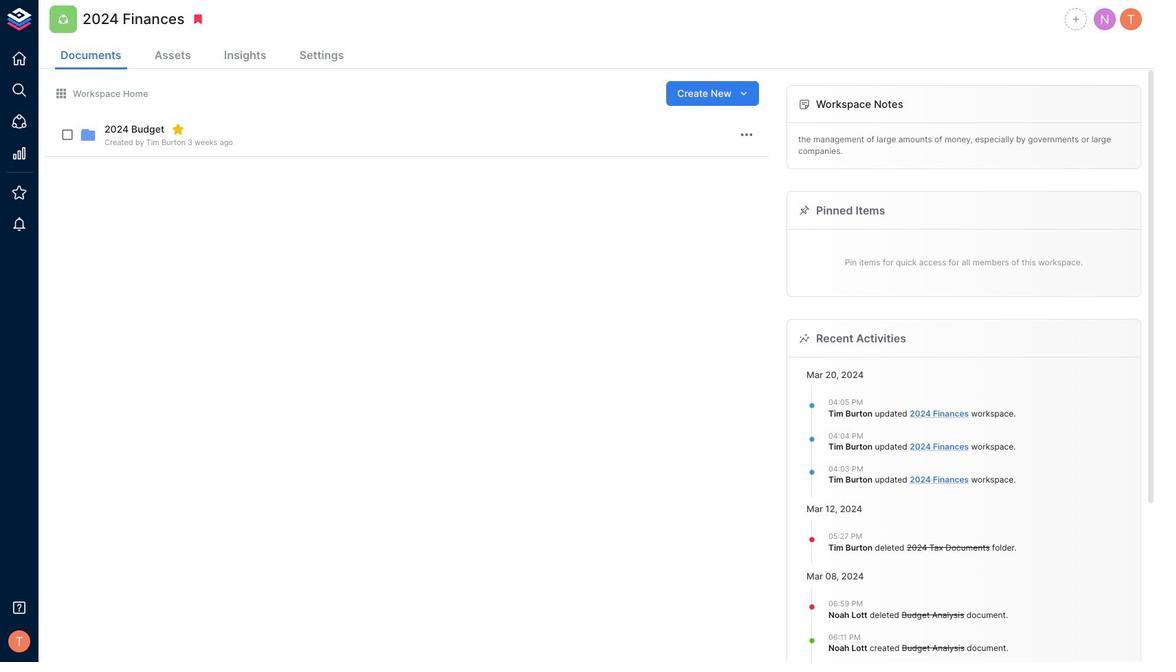 Task type: locate. For each thing, give the bounding box(es) containing it.
remove bookmark image
[[192, 13, 205, 25]]

remove favorite image
[[172, 123, 184, 136]]



Task type: vqa. For each thing, say whether or not it's contained in the screenshot.
Comments Icon
no



